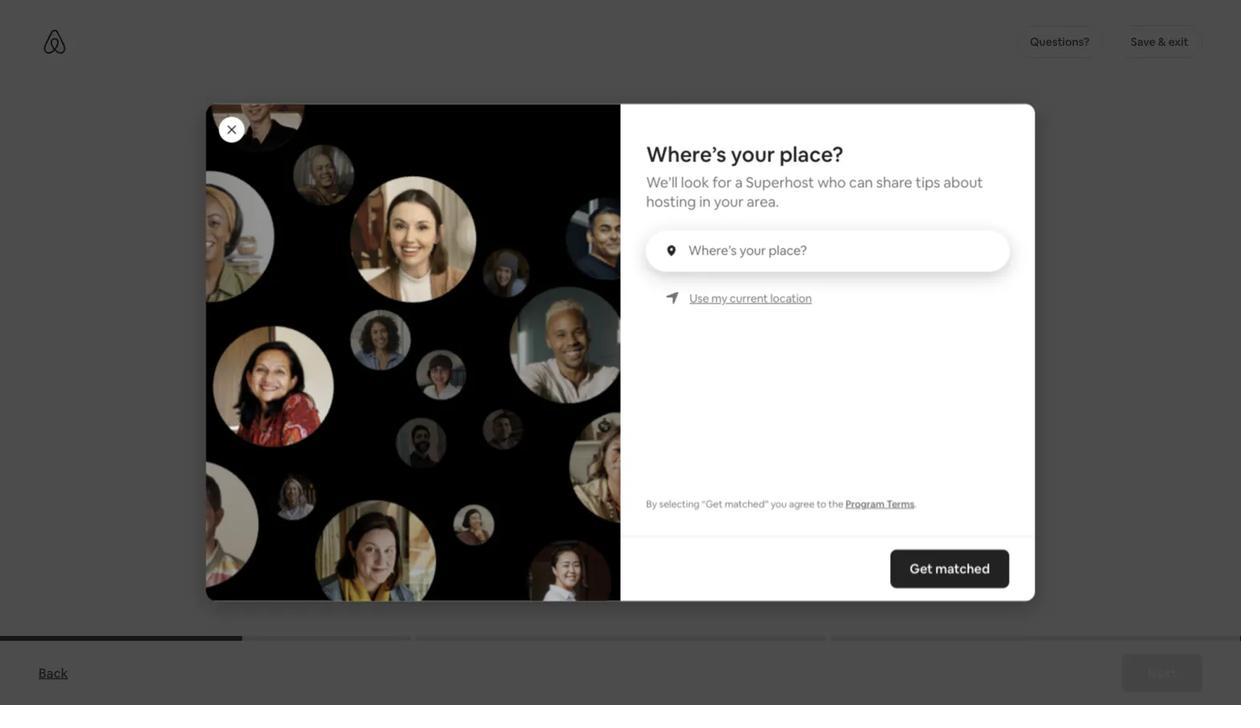 Task type: vqa. For each thing, say whether or not it's contained in the screenshot.
Airbnb your home link
no



Task type: locate. For each thing, give the bounding box(es) containing it.
&
[[1159, 35, 1167, 49], [454, 521, 463, 537]]

is
[[457, 135, 467, 154]]

1 vertical spatial superhost
[[737, 521, 799, 537]]

your left address
[[368, 135, 398, 154]]

location
[[771, 291, 812, 306]]

you left the "agree"
[[771, 498, 787, 511]]

1 vertical spatial a
[[735, 173, 743, 192]]

where's your place located? your address is only shared with guests after they've made a reservation.
[[368, 97, 848, 154]]

superhost
[[746, 173, 815, 192], [737, 521, 799, 537]]

address
[[401, 135, 454, 154]]

superhost down by selecting "get matched" you agree to the program terms .
[[737, 521, 799, 537]]

0 vertical spatial a
[[758, 135, 766, 154]]

place
[[525, 97, 589, 131]]

you down help,
[[652, 449, 674, 466]]

your
[[468, 97, 520, 131], [731, 141, 776, 168], [714, 192, 744, 211], [711, 449, 737, 466]]

a
[[758, 135, 766, 154], [735, 173, 743, 192], [727, 521, 734, 537]]

continue
[[475, 430, 527, 447]]

with down place
[[549, 135, 578, 154]]

superhost up area.
[[746, 173, 815, 192]]

0 horizontal spatial your
[[368, 135, 398, 154]]

2 horizontal spatial with
[[773, 430, 798, 447]]

who down if
[[572, 449, 597, 466]]

with inside your progress has been saved you can continue anytime. if you need help, you can match with an experienced host who can help you finish your listing.
[[773, 430, 798, 447]]

your
[[368, 135, 398, 154], [475, 397, 520, 424]]

0 vertical spatial exit
[[1169, 35, 1189, 49]]

0 vertical spatial your
[[368, 135, 398, 154]]

can right you
[[451, 430, 473, 447]]

get matched button
[[891, 550, 1010, 589]]

1 horizontal spatial exit
[[1169, 35, 1189, 49]]

save & exit
[[1132, 35, 1189, 49], [423, 521, 489, 537]]

matched
[[936, 561, 991, 578]]

1 vertical spatial who
[[572, 449, 597, 466]]

selecting
[[660, 498, 700, 511]]

with down "get
[[698, 521, 724, 537]]

after
[[629, 135, 662, 154]]

0 horizontal spatial who
[[572, 449, 597, 466]]

0 horizontal spatial with
[[549, 135, 578, 154]]

guests
[[581, 135, 626, 154]]

0 vertical spatial who
[[818, 173, 847, 192]]

can
[[850, 173, 874, 192], [451, 430, 473, 447], [708, 430, 729, 447], [600, 449, 621, 466]]

2 vertical spatial with
[[698, 521, 724, 537]]

where's
[[368, 97, 463, 131]]

a right "for"
[[735, 173, 743, 192]]

a inside the where's your place? we'll look for a superhost who can share tips about hosting in your area.
[[735, 173, 743, 192]]

with
[[549, 135, 578, 154], [773, 430, 798, 447], [698, 521, 724, 537]]

help
[[624, 449, 650, 466]]

get matched
[[910, 561, 991, 578]]

1 horizontal spatial save & exit
[[1132, 35, 1189, 49]]

agree
[[790, 498, 815, 511]]

with left an
[[773, 430, 798, 447]]

matched"
[[725, 498, 769, 511]]

1 horizontal spatial a
[[735, 173, 743, 192]]

who inside your progress has been saved you can continue anytime. if you need help, you can match with an experienced host who can help you finish your listing.
[[572, 449, 597, 466]]

save & exit inside 'button'
[[1132, 35, 1189, 49]]

saved
[[709, 397, 767, 424]]

superhost inside button
[[737, 521, 799, 537]]

0 horizontal spatial save
[[423, 521, 452, 537]]

area.
[[747, 192, 780, 211]]

0 vertical spatial &
[[1159, 35, 1167, 49]]

who down place?
[[818, 173, 847, 192]]

1 horizontal spatial your
[[475, 397, 520, 424]]

exit
[[1169, 35, 1189, 49], [466, 521, 489, 537]]

1 horizontal spatial with
[[698, 521, 724, 537]]

1 vertical spatial your
[[475, 397, 520, 424]]

who
[[818, 173, 847, 192], [572, 449, 597, 466]]

a inside button
[[727, 521, 734, 537]]

they've
[[665, 135, 714, 154]]

questions?
[[1031, 35, 1090, 49]]

experienced
[[464, 449, 538, 466]]

can left share
[[850, 173, 874, 192]]

by
[[647, 498, 658, 511]]

1 horizontal spatial &
[[1159, 35, 1167, 49]]

airbnb homepage image
[[42, 29, 68, 55]]

0 horizontal spatial save & exit
[[423, 521, 489, 537]]

0 vertical spatial superhost
[[746, 173, 815, 192]]

1 vertical spatial exit
[[466, 521, 489, 537]]

if
[[584, 430, 592, 447]]

with inside where's your place located? your address is only shared with guests after they've made a reservation.
[[549, 135, 578, 154]]

a right made
[[758, 135, 766, 154]]

0 vertical spatial save
[[1132, 35, 1157, 49]]

0 vertical spatial save & exit
[[1132, 35, 1189, 49]]

with inside button
[[698, 521, 724, 537]]

get
[[910, 561, 934, 578]]

an
[[801, 430, 815, 447]]

exit inside "save & exit" 'button'
[[1169, 35, 1189, 49]]

match
[[732, 430, 770, 447]]

0 horizontal spatial exit
[[466, 521, 489, 537]]

current
[[730, 291, 768, 306]]

1 horizontal spatial save
[[1132, 35, 1157, 49]]

located?
[[594, 97, 695, 131]]

your right finish
[[711, 449, 737, 466]]

your up continue
[[475, 397, 520, 424]]

match
[[657, 521, 695, 537]]

to
[[817, 498, 827, 511]]

0 horizontal spatial a
[[727, 521, 734, 537]]

.
[[915, 498, 917, 511]]

1 vertical spatial with
[[773, 430, 798, 447]]

save inside 'button'
[[1132, 35, 1157, 49]]

0 vertical spatial with
[[549, 135, 578, 154]]

you
[[595, 430, 616, 447], [683, 430, 705, 447], [652, 449, 674, 466], [771, 498, 787, 511]]

save
[[1132, 35, 1157, 49], [423, 521, 452, 537]]

your inside your progress has been saved you can continue anytime. if you need help, you can match with an experienced host who can help you finish your listing.
[[711, 449, 737, 466]]

"get
[[702, 498, 723, 511]]

your up only
[[468, 97, 520, 131]]

1 vertical spatial save & exit
[[423, 521, 489, 537]]

& inside 'button'
[[1159, 35, 1167, 49]]

2 horizontal spatial a
[[758, 135, 766, 154]]

0 horizontal spatial &
[[454, 521, 463, 537]]

1 horizontal spatial who
[[818, 173, 847, 192]]

2 vertical spatial a
[[727, 521, 734, 537]]

a down matched"
[[727, 521, 734, 537]]

superhost inside the where's your place? we'll look for a superhost who can share tips about hosting in your area.
[[746, 173, 815, 192]]



Task type: describe. For each thing, give the bounding box(es) containing it.
can up finish
[[708, 430, 729, 447]]

where's
[[647, 141, 727, 168]]

help,
[[652, 430, 681, 447]]

the
[[829, 498, 844, 511]]

finish
[[677, 449, 708, 466]]

only
[[470, 135, 498, 154]]

host
[[541, 449, 569, 466]]

next
[[1149, 665, 1178, 682]]

back
[[39, 665, 68, 682]]

you right if
[[595, 430, 616, 447]]

you
[[426, 430, 448, 447]]

program
[[846, 498, 885, 511]]

your inside your progress has been saved you can continue anytime. if you need help, you can match with an experienced host who can help you finish your listing.
[[475, 397, 520, 424]]

match with a superhost
[[657, 521, 799, 537]]

can inside the where's your place? we'll look for a superhost who can share tips about hosting in your area.
[[850, 173, 874, 192]]

about
[[944, 173, 984, 192]]

you up finish
[[683, 430, 705, 447]]

get matched with a superhost dialog
[[136, 19, 1036, 686]]

need
[[619, 430, 649, 447]]

terms
[[887, 498, 915, 511]]

your down "for"
[[714, 192, 744, 211]]

1 vertical spatial &
[[454, 521, 463, 537]]

can left help
[[600, 449, 621, 466]]

your inside where's your place located? your address is only shared with guests after they've made a reservation.
[[468, 97, 520, 131]]

reservation.
[[769, 135, 848, 154]]

look
[[681, 173, 710, 192]]

my
[[712, 291, 728, 306]]

your inside where's your place located? your address is only shared with guests after they've made a reservation.
[[368, 135, 398, 154]]

listing.
[[740, 449, 778, 466]]

questions? button
[[1017, 26, 1105, 58]]

Where's your place? field
[[689, 244, 991, 258]]

by selecting "get matched" you agree to the program terms .
[[647, 498, 917, 511]]

match with a superhost button
[[638, 510, 819, 549]]

use my current location button
[[690, 291, 812, 307]]

program terms link
[[846, 498, 915, 511]]

anytime.
[[530, 430, 581, 447]]

place?
[[780, 141, 844, 168]]

progress
[[525, 397, 612, 424]]

exit inside save & exit link
[[466, 521, 489, 537]]

use my current location
[[690, 291, 812, 306]]

has
[[616, 397, 650, 424]]

1 vertical spatial save
[[423, 521, 452, 537]]

hosting
[[647, 192, 697, 211]]

we'll
[[647, 173, 678, 192]]

in
[[700, 192, 711, 211]]

use
[[690, 291, 710, 306]]

save & exit link
[[415, 513, 497, 545]]

where's your place? we'll look for a superhost who can share tips about hosting in your area.
[[647, 141, 984, 211]]

been
[[654, 397, 704, 424]]

for
[[713, 173, 732, 192]]

made
[[717, 135, 755, 154]]

save & exit button
[[1117, 26, 1203, 58]]

who inside the where's your place? we'll look for a superhost who can share tips about hosting in your area.
[[818, 173, 847, 192]]

back button
[[31, 658, 76, 690]]

a inside where's your place located? your address is only shared with guests after they've made a reservation.
[[758, 135, 766, 154]]

tips
[[916, 173, 941, 192]]

your progress has been saved you can continue anytime. if you need help, you can match with an experienced host who can help you finish your listing.
[[426, 397, 815, 466]]

shared
[[501, 135, 546, 154]]

next button
[[1123, 654, 1203, 693]]

you inside get matched with a superhost dialog
[[771, 498, 787, 511]]

share
[[877, 173, 913, 192]]

your up "for"
[[731, 141, 776, 168]]



